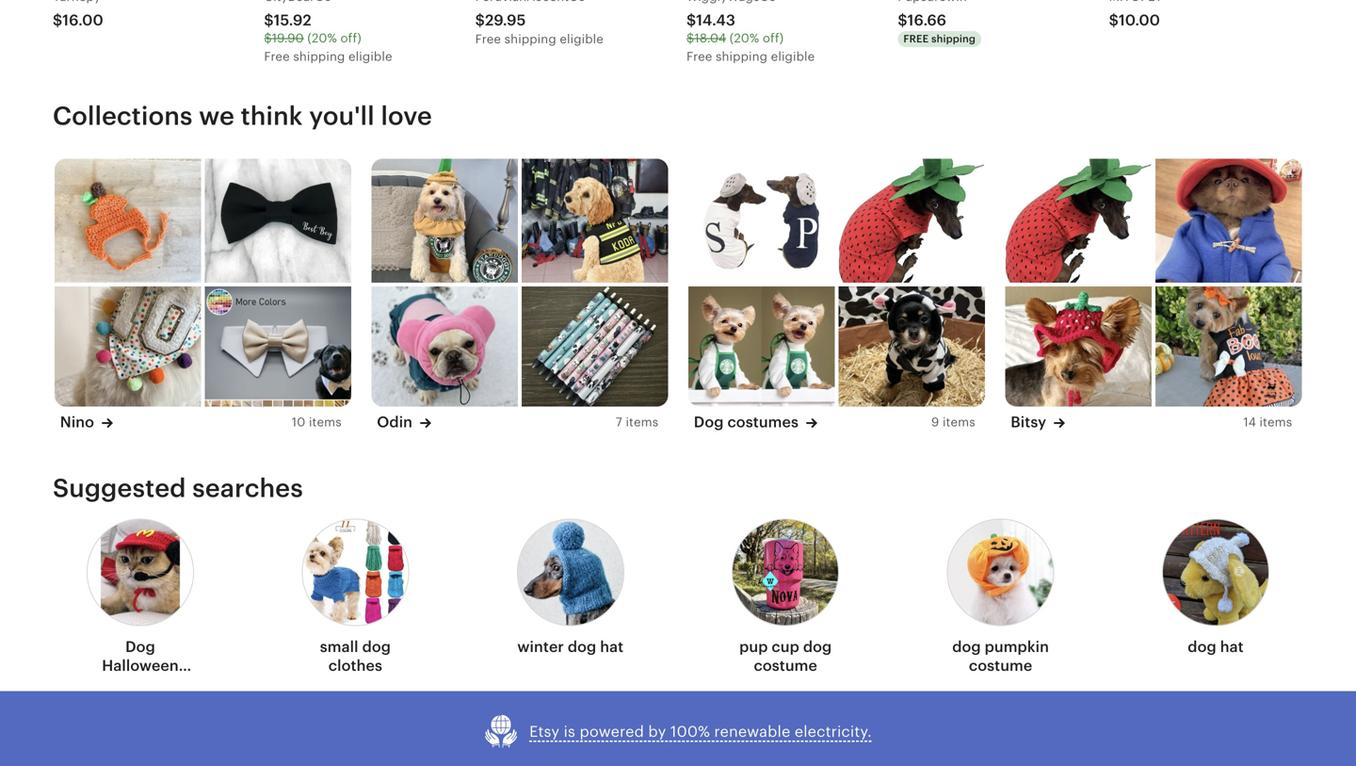 Task type: vqa. For each thing, say whether or not it's contained in the screenshot.
the a-
no



Task type: locate. For each thing, give the bounding box(es) containing it.
items right 14
[[1260, 415, 1293, 429]]

pup
[[740, 639, 768, 656]]

happy birthday! | birthday dog bandana image
[[54, 287, 201, 411]]

halloween dog harness dress with leash - fab-boo-lous embroidery - fall holiday dog dress - orange with black polka-dots - cute bow - xs to image
[[1156, 287, 1302, 411]]

eligible inside $ 15.92 $ 19.90 (20% off) free shipping eligible
[[349, 49, 393, 63]]

costume down cup
[[754, 657, 818, 674]]

1 horizontal spatial midlee strawberry dog costume image
[[1006, 159, 1152, 283]]

4 dog from the left
[[953, 639, 982, 656]]

2 costume from the left
[[969, 657, 1033, 674]]

9
[[932, 415, 940, 429]]

$ inside $ 16.66 free shipping
[[898, 12, 908, 29]]

15.92
[[274, 12, 312, 29]]

costume down pumpkin
[[969, 657, 1033, 674]]

0 horizontal spatial off)
[[341, 31, 362, 45]]

14
[[1244, 415, 1257, 429]]

2 (20% from the left
[[730, 31, 760, 45]]

1 horizontal spatial dog
[[694, 414, 724, 431]]

dog left "costumes"
[[694, 414, 724, 431]]

off) for 14.43
[[763, 31, 784, 45]]

free inside $ 14.43 $ 18.04 (20% off) free shipping eligible
[[687, 49, 713, 63]]

free down 19.90
[[264, 49, 290, 63]]

free
[[476, 32, 501, 46], [264, 49, 290, 63], [687, 49, 713, 63]]

0 horizontal spatial dog
[[125, 639, 155, 656]]

1 dog from the left
[[362, 639, 391, 656]]

midlee strawberry dog costume image for the crochet strawberry bucket pet hat, cute funny cat hat, custom dog outfit, girly small dog costume, kitten clothing, puppy wear image in the right of the page
[[1006, 159, 1152, 283]]

shipping down 16.66 at the right
[[932, 33, 976, 45]]

1 midlee strawberry dog costume image from the left
[[839, 159, 985, 283]]

is
[[564, 723, 576, 740]]

dog hat
[[1188, 639, 1244, 656]]

eligible inside $ 14.43 $ 18.04 (20% off) free shipping eligible
[[771, 49, 815, 63]]

0 vertical spatial dog
[[694, 414, 724, 431]]

think
[[241, 101, 303, 131]]

items for bitsy
[[1260, 415, 1293, 429]]

0 horizontal spatial free
[[264, 49, 290, 63]]

1 hat from the left
[[600, 639, 624, 656]]

(20%
[[307, 31, 337, 45], [730, 31, 760, 45]]

4 items from the left
[[1260, 415, 1293, 429]]

midlee strawberry dog costume image
[[839, 159, 985, 283], [1006, 159, 1152, 283]]

pup cup dog costume
[[740, 639, 832, 674]]

dog
[[362, 639, 391, 656], [568, 639, 597, 656], [804, 639, 832, 656], [953, 639, 982, 656], [1188, 639, 1217, 656]]

dog costumes
[[694, 414, 799, 431]]

costume
[[754, 657, 818, 674], [969, 657, 1033, 674]]

collections we think you'll love
[[53, 101, 432, 131]]

3 items from the left
[[943, 415, 976, 429]]

$ for 16.66
[[898, 12, 908, 29]]

$
[[53, 12, 62, 29], [264, 12, 274, 29], [476, 12, 485, 29], [687, 12, 697, 29], [898, 12, 908, 29], [1110, 12, 1119, 29], [264, 31, 272, 45], [687, 31, 695, 45]]

shipping
[[505, 32, 557, 46], [932, 33, 976, 45], [293, 49, 345, 63], [716, 49, 768, 63]]

14 items
[[1244, 415, 1293, 429]]

dog halloween costume link
[[87, 513, 194, 693]]

1 horizontal spatial hat
[[1221, 639, 1244, 656]]

off) right 19.90
[[341, 31, 362, 45]]

$ 14.43 $ 18.04 (20% off) free shipping eligible
[[687, 12, 815, 63]]

shipping inside $ 14.43 $ 18.04 (20% off) free shipping eligible
[[716, 49, 768, 63]]

1 off) from the left
[[341, 31, 362, 45]]

collections
[[53, 101, 193, 131]]

electricity.
[[795, 723, 872, 740]]

winter dog hat
[[518, 639, 624, 656]]

dog
[[694, 414, 724, 431], [125, 639, 155, 656]]

7
[[616, 415, 623, 429]]

eligible
[[560, 32, 604, 46], [349, 49, 393, 63], [771, 49, 815, 63]]

10.00
[[1119, 12, 1161, 29]]

1 items from the left
[[309, 415, 342, 429]]

shipping down 19.90
[[293, 49, 345, 63]]

2 off) from the left
[[763, 31, 784, 45]]

1 (20% from the left
[[307, 31, 337, 45]]

halloween
[[102, 657, 179, 674]]

free down 18.04
[[687, 49, 713, 63]]

off) for 15.92
[[341, 31, 362, 45]]

odin
[[377, 414, 413, 431]]

(20% inside $ 14.43 $ 18.04 (20% off) free shipping eligible
[[730, 31, 760, 45]]

1 horizontal spatial free
[[476, 32, 501, 46]]

(20% inside $ 15.92 $ 19.90 (20% off) free shipping eligible
[[307, 31, 337, 45]]

hat
[[600, 639, 624, 656], [1221, 639, 1244, 656]]

dog pumpkin costume
[[953, 639, 1050, 674]]

free down 29.95
[[476, 32, 501, 46]]

shipping down 18.04
[[716, 49, 768, 63]]

cup
[[772, 639, 800, 656]]

3 dog from the left
[[804, 639, 832, 656]]

0 horizontal spatial (20%
[[307, 31, 337, 45]]

crochet strawberry bucket pet hat, cute funny cat hat, custom dog outfit, girly small dog costume, kitten clothing, puppy wear image
[[1006, 287, 1152, 411]]

off)
[[341, 31, 362, 45], [763, 31, 784, 45]]

$ for 10.00
[[1110, 12, 1119, 29]]

1 horizontal spatial costume
[[969, 657, 1033, 674]]

2 horizontal spatial free
[[687, 49, 713, 63]]

items right 10
[[309, 415, 342, 429]]

0 horizontal spatial eligible
[[349, 49, 393, 63]]

suggested searches
[[53, 474, 303, 503]]

dog inside small dog clothes
[[362, 639, 391, 656]]

items for dog costumes
[[943, 415, 976, 429]]

etsy is powered by 100% renewable electricity.
[[530, 723, 872, 740]]

small
[[320, 639, 359, 656]]

29.95
[[485, 12, 526, 29]]

1 horizontal spatial (20%
[[730, 31, 760, 45]]

1 vertical spatial dog
[[125, 639, 155, 656]]

(20% for 14.43
[[730, 31, 760, 45]]

dog up halloween
[[125, 639, 155, 656]]

dog inside pup cup dog costume
[[804, 639, 832, 656]]

1 horizontal spatial eligible
[[560, 32, 604, 46]]

off) inside $ 15.92 $ 19.90 (20% off) free shipping eligible
[[341, 31, 362, 45]]

free
[[904, 33, 929, 45]]

off) inside $ 14.43 $ 18.04 (20% off) free shipping eligible
[[763, 31, 784, 45]]

$ 16.00
[[53, 12, 104, 29]]

1 costume from the left
[[754, 657, 818, 674]]

midlee strawberry dog costume image for dog cow sweater/pet hoodie/ dog sweater image
[[839, 159, 985, 283]]

0 horizontal spatial costume
[[754, 657, 818, 674]]

winter dog hat link
[[517, 513, 625, 664]]

10
[[292, 415, 306, 429]]

2 midlee strawberry dog costume image from the left
[[1006, 159, 1152, 283]]

nino
[[60, 414, 94, 431]]

love
[[381, 101, 432, 131]]

eligible inside $ 29.95 free shipping eligible
[[560, 32, 604, 46]]

2 horizontal spatial eligible
[[771, 49, 815, 63]]

searches
[[192, 474, 303, 503]]

0 horizontal spatial hat
[[600, 639, 624, 656]]

by
[[649, 723, 667, 740]]

free inside $ 15.92 $ 19.90 (20% off) free shipping eligible
[[264, 49, 290, 63]]

dog inside dog halloween costume
[[125, 639, 155, 656]]

items
[[309, 415, 342, 429], [626, 415, 659, 429], [943, 415, 976, 429], [1260, 415, 1293, 429]]

0 horizontal spatial midlee strawberry dog costume image
[[839, 159, 985, 283]]

renewable
[[715, 723, 791, 740]]

items right 7
[[626, 415, 659, 429]]

(20% right 19.90
[[307, 31, 337, 45]]

shipping down 29.95
[[505, 32, 557, 46]]

winter
[[518, 639, 564, 656]]

off) right 18.04
[[763, 31, 784, 45]]

$ inside $ 29.95 free shipping eligible
[[476, 12, 485, 29]]

2 items from the left
[[626, 415, 659, 429]]

1 horizontal spatial off)
[[763, 31, 784, 45]]

items right 9
[[943, 415, 976, 429]]

$ for 15.92
[[264, 12, 274, 29]]

(20% down 14.43
[[730, 31, 760, 45]]

18.04
[[695, 31, 727, 45]]

dog hat, pumpkin dog hat, pumpkin costume, dog pumpkin, puppy hot, small dog hat, large dog hat, dog costume, crochet hat image
[[54, 159, 201, 283]]

small dog clothes link
[[302, 513, 409, 683]]



Task type: describe. For each thing, give the bounding box(es) containing it.
dog for dog halloween costume
[[125, 639, 155, 656]]

shipping inside $ 16.66 free shipping
[[932, 33, 976, 45]]

free for 15.92
[[264, 49, 290, 63]]

$ 29.95 free shipping eligible
[[476, 12, 604, 46]]

personalized fireman dog hoodie, fire department dog shirt, custom fireman's dog hoodie, halloween costume for dog, dog fire parade shirt image
[[522, 159, 668, 283]]

$ 10.00
[[1110, 12, 1161, 29]]

champagne dog bow tie collar, dog shirt collar, dog bowtie, dog formal collar, pet cat dog wedding attire, bow tie, engagement photography image
[[205, 287, 351, 411]]

$ 15.92 $ 19.90 (20% off) free shipping eligible
[[264, 12, 393, 63]]

small dog clothes
[[320, 639, 391, 674]]

suggested
[[53, 474, 186, 503]]

19.90
[[272, 31, 304, 45]]

costume inside dog pumpkin costume
[[969, 657, 1033, 674]]

we
[[199, 101, 235, 131]]

you'll
[[309, 101, 375, 131]]

2 hat from the left
[[1221, 639, 1244, 656]]

dog for dog costumes
[[694, 414, 724, 431]]

5 dog from the left
[[1188, 639, 1217, 656]]

100%
[[671, 723, 710, 740]]

$ for 14.43
[[687, 12, 697, 29]]

items for odin
[[626, 415, 659, 429]]

etsy is powered by 100% renewable electricity. button
[[484, 714, 872, 750]]

$ for 29.95
[[476, 12, 485, 29]]

powered
[[580, 723, 645, 740]]

7 items
[[616, 415, 659, 429]]

frenchiestore organic dog frenchie ear warmers | pink image
[[371, 287, 518, 411]]

pumpkin
[[985, 639, 1050, 656]]

costume
[[107, 676, 173, 693]]

free for 14.43
[[687, 49, 713, 63]]

dog pumpkin costume link
[[948, 513, 1055, 683]]

costume inside pup cup dog costume
[[754, 657, 818, 674]]

free inside $ 29.95 free shipping eligible
[[476, 32, 501, 46]]

16.00
[[62, 12, 104, 29]]

shipping inside $ 29.95 free shipping eligible
[[505, 32, 557, 46]]

16.66
[[908, 12, 947, 29]]

eligible for 14.43
[[771, 49, 815, 63]]

etsy
[[530, 723, 560, 740]]

blue toggle coat & red floppy hat ~ famous dog costume  - made to order image
[[1156, 159, 1302, 283]]

pup cup dog costume link
[[732, 513, 840, 683]]

meowbucks barista apron and white t-shirt for cats and dogs, cafe staff uniform pet costume halloween party outfit, pet funny costume image
[[689, 287, 835, 411]]

dog inside dog pumpkin costume
[[953, 639, 982, 656]]

clothes
[[329, 657, 383, 674]]

costumes
[[728, 414, 799, 431]]

wedding dog bow tie, dog wedding attire, best boy, engagement dog gift, wedding shower gift, black dog bow tie, dog tuxedo wedding outfit image
[[205, 159, 351, 283]]

items for nino
[[309, 415, 342, 429]]

midlee salt & pepper dog costume image
[[689, 159, 835, 283]]

french bulldog pen, multiple designs, frenchie gift, gift for dog moms, dog mom image
[[522, 287, 668, 411]]

10 items
[[292, 415, 342, 429]]

dog cow sweater/pet hoodie/ dog sweater image
[[839, 287, 985, 411]]

shipping inside $ 15.92 $ 19.90 (20% off) free shipping eligible
[[293, 49, 345, 63]]

bitsy
[[1011, 414, 1047, 431]]

(20% for 15.92
[[307, 31, 337, 45]]

2 dog from the left
[[568, 639, 597, 656]]

9 items
[[932, 415, 976, 429]]

$ for 16.00
[[53, 12, 62, 29]]

dog hat link
[[1163, 513, 1270, 664]]

14.43
[[697, 12, 736, 29]]

dog halloween costume
[[102, 639, 179, 693]]

$ 16.66 free shipping
[[898, 12, 976, 45]]

pet stardoggy coffee barista hat costume - cute animal costume, funny halloween cosplay, animal lovers gift, starbucks, last minute birthday image
[[371, 159, 518, 283]]

eligible for 15.92
[[349, 49, 393, 63]]



